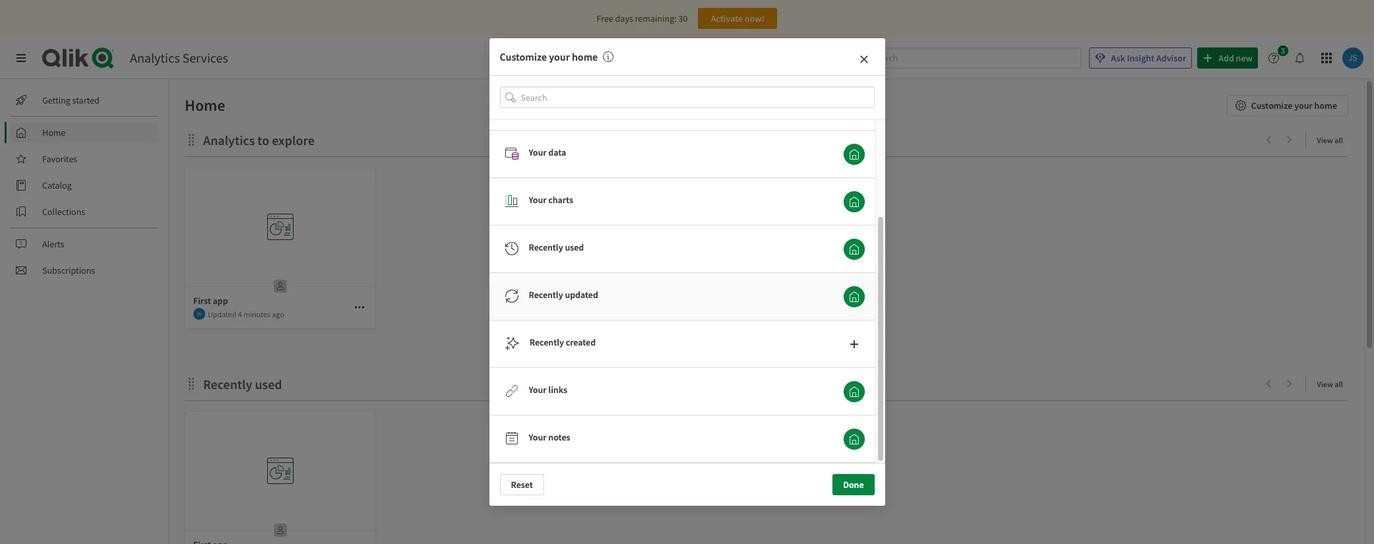Task type: vqa. For each thing, say whether or not it's contained in the screenshot.
Font color
no



Task type: describe. For each thing, give the bounding box(es) containing it.
view for recently used
[[1318, 380, 1334, 389]]

Search text field
[[872, 47, 1082, 69]]

move collection image for recently
[[185, 377, 198, 390]]

getting started link
[[11, 90, 158, 111]]

your for your charts
[[529, 194, 547, 206]]

your for your notes
[[529, 432, 547, 444]]

recently used inside the customize your home dialog
[[529, 242, 584, 254]]

home inside 'main content'
[[185, 95, 225, 116]]

alerts link
[[11, 234, 158, 255]]

ask insight advisor button
[[1090, 48, 1193, 69]]

your for your links
[[529, 384, 547, 396]]

home inside the customize your home dialog
[[572, 50, 598, 64]]

free days remaining: 30
[[597, 13, 688, 24]]

customize your home inside the customize your home dialog
[[500, 50, 598, 64]]

Recently updated button
[[844, 286, 865, 307]]

reset button
[[500, 474, 544, 495]]

personal element for to
[[270, 276, 291, 297]]

Recently used button
[[844, 239, 865, 260]]

used inside the customize your home dialog
[[565, 242, 584, 254]]

personal element for used
[[270, 520, 291, 541]]

insight
[[1128, 52, 1155, 64]]

catalog link
[[11, 175, 158, 196]]

done
[[844, 479, 864, 491]]

close image
[[859, 54, 870, 65]]

analytics to explore
[[203, 132, 315, 149]]

free
[[597, 13, 614, 24]]

jacob simon image
[[193, 308, 205, 320]]

your links
[[529, 384, 568, 396]]

Your notes button
[[844, 429, 865, 450]]

to
[[258, 132, 269, 149]]

recently used link
[[203, 376, 287, 393]]

your charts
[[529, 194, 574, 206]]

all for analytics to explore
[[1335, 135, 1344, 145]]

updated 4 minutes ago
[[208, 309, 284, 319]]

data
[[549, 147, 566, 159]]

minutes
[[244, 309, 271, 319]]

app
[[213, 295, 228, 307]]

view all for analytics to explore
[[1318, 135, 1344, 145]]

first
[[193, 295, 211, 307]]

subscriptions link
[[11, 260, 158, 281]]

jacob simon element
[[193, 308, 205, 320]]

customize your home inside customize your home button
[[1252, 100, 1338, 112]]

ask
[[1112, 52, 1126, 64]]

your for your data
[[529, 147, 547, 159]]

recently inside home 'main content'
[[203, 376, 252, 393]]

searchbar element
[[851, 47, 1082, 69]]

updated
[[565, 289, 599, 301]]



Task type: locate. For each thing, give the bounding box(es) containing it.
1 personal element from the top
[[270, 276, 291, 297]]

navigation pane element
[[0, 84, 168, 286]]

getting started
[[42, 94, 100, 106]]

0 vertical spatial personal element
[[270, 276, 291, 297]]

first app
[[193, 295, 228, 307]]

1 horizontal spatial home
[[185, 95, 225, 116]]

recently updated
[[529, 289, 599, 301]]

0 horizontal spatial customize
[[500, 50, 547, 64]]

1 view all link from the top
[[1318, 131, 1349, 148]]

1 vertical spatial home
[[1315, 100, 1338, 112]]

done button
[[833, 474, 875, 495]]

recently
[[529, 242, 563, 254], [529, 289, 563, 301], [530, 337, 564, 349], [203, 376, 252, 393]]

home down services
[[185, 95, 225, 116]]

favorites link
[[11, 149, 158, 170]]

0 vertical spatial your
[[549, 50, 570, 64]]

Recently created button
[[844, 334, 865, 355]]

view all link
[[1318, 131, 1349, 148], [1318, 376, 1349, 392]]

1 horizontal spatial home
[[1315, 100, 1338, 112]]

1 vertical spatial analytics
[[203, 132, 255, 149]]

0 vertical spatial customize your home
[[500, 50, 598, 64]]

your left notes
[[529, 432, 547, 444]]

home
[[572, 50, 598, 64], [1315, 100, 1338, 112]]

0 horizontal spatial home
[[42, 127, 66, 139]]

updated
[[208, 309, 237, 319]]

0 horizontal spatial analytics
[[130, 50, 180, 66]]

Your data button
[[844, 144, 865, 165]]

analytics inside home 'main content'
[[203, 132, 255, 149]]

view
[[1318, 135, 1334, 145], [1318, 380, 1334, 389]]

analytics
[[130, 50, 180, 66], [203, 132, 255, 149]]

1 view all from the top
[[1318, 135, 1344, 145]]

used inside home 'main content'
[[255, 376, 282, 393]]

1 vertical spatial view all link
[[1318, 376, 1349, 392]]

2 view all link from the top
[[1318, 376, 1349, 392]]

2 your from the top
[[529, 194, 547, 206]]

activate now! link
[[699, 8, 778, 29]]

subscriptions
[[42, 265, 95, 277]]

customize
[[500, 50, 547, 64], [1252, 100, 1293, 112]]

1 vertical spatial view all
[[1318, 380, 1344, 389]]

3 your from the top
[[529, 384, 547, 396]]

home up favorites
[[42, 127, 66, 139]]

1 vertical spatial home
[[42, 127, 66, 139]]

recently used
[[529, 242, 584, 254], [203, 376, 282, 393]]

home link
[[11, 122, 158, 143]]

4
[[238, 309, 242, 319]]

0 vertical spatial all
[[1335, 135, 1344, 145]]

alerts
[[42, 238, 64, 250]]

created
[[566, 337, 596, 349]]

now!
[[745, 13, 765, 24]]

1 horizontal spatial your
[[1295, 100, 1313, 112]]

collections link
[[11, 201, 158, 222]]

services
[[183, 50, 228, 66]]

days
[[616, 13, 634, 24]]

home inside navigation pane element
[[42, 127, 66, 139]]

0 vertical spatial view all link
[[1318, 131, 1349, 148]]

remaining:
[[635, 13, 677, 24]]

explore
[[272, 132, 315, 149]]

1 horizontal spatial analytics
[[203, 132, 255, 149]]

0 vertical spatial view all
[[1318, 135, 1344, 145]]

all for recently used
[[1335, 380, 1344, 389]]

2 view all from the top
[[1318, 380, 1344, 389]]

1 vertical spatial all
[[1335, 380, 1344, 389]]

1 vertical spatial personal element
[[270, 520, 291, 541]]

0 vertical spatial customize
[[500, 50, 547, 64]]

activate now!
[[711, 13, 765, 24]]

your
[[529, 147, 547, 159], [529, 194, 547, 206], [529, 384, 547, 396], [529, 432, 547, 444]]

0 vertical spatial view
[[1318, 135, 1334, 145]]

0 vertical spatial move collection image
[[185, 133, 198, 146]]

notes
[[549, 432, 571, 444]]

ask insight advisor
[[1112, 52, 1187, 64]]

0 vertical spatial home
[[185, 95, 225, 116]]

catalog
[[42, 180, 72, 191]]

favorites
[[42, 153, 77, 165]]

customize your home dialog
[[489, 0, 885, 506]]

0 horizontal spatial your
[[549, 50, 570, 64]]

1 vertical spatial your
[[1295, 100, 1313, 112]]

personal element
[[270, 276, 291, 297], [270, 520, 291, 541]]

30
[[679, 13, 688, 24]]

1 move collection image from the top
[[185, 133, 198, 146]]

Your links button
[[844, 381, 865, 402]]

2 view from the top
[[1318, 380, 1334, 389]]

0 horizontal spatial used
[[255, 376, 282, 393]]

your inside button
[[1295, 100, 1313, 112]]

your
[[549, 50, 570, 64], [1295, 100, 1313, 112]]

0 vertical spatial recently used
[[529, 242, 584, 254]]

your inside dialog
[[549, 50, 570, 64]]

1 vertical spatial customize
[[1252, 100, 1293, 112]]

started
[[72, 94, 100, 106]]

view for analytics to explore
[[1318, 135, 1334, 145]]

0 horizontal spatial customize your home
[[500, 50, 598, 64]]

1 horizontal spatial customize
[[1252, 100, 1293, 112]]

collections
[[42, 206, 85, 218]]

1 horizontal spatial recently used
[[529, 242, 584, 254]]

used
[[565, 242, 584, 254], [255, 376, 282, 393]]

view all link for recently used
[[1318, 376, 1349, 392]]

home main content
[[164, 79, 1375, 545]]

recently created
[[530, 337, 596, 349]]

move collection image
[[185, 133, 198, 146], [185, 377, 198, 390]]

all
[[1335, 135, 1344, 145], [1335, 380, 1344, 389]]

your data
[[529, 147, 566, 159]]

Your charts button
[[844, 191, 865, 212]]

customize your home button
[[1228, 95, 1349, 116]]

your notes
[[529, 432, 571, 444]]

links
[[549, 384, 568, 396]]

0 vertical spatial used
[[565, 242, 584, 254]]

Search text field
[[521, 87, 875, 108]]

1 vertical spatial customize your home
[[1252, 100, 1338, 112]]

1 horizontal spatial used
[[565, 242, 584, 254]]

close sidebar menu image
[[16, 53, 26, 63]]

1 vertical spatial view
[[1318, 380, 1334, 389]]

1 view from the top
[[1318, 135, 1334, 145]]

customize your home
[[500, 50, 598, 64], [1252, 100, 1338, 112]]

reset
[[511, 479, 533, 491]]

analytics services element
[[130, 50, 228, 66]]

move collection image for analytics
[[185, 133, 198, 146]]

0 vertical spatial analytics
[[130, 50, 180, 66]]

advisor
[[1157, 52, 1187, 64]]

getting
[[42, 94, 70, 106]]

your left data
[[529, 147, 547, 159]]

0 vertical spatial home
[[572, 50, 598, 64]]

customize inside dialog
[[500, 50, 547, 64]]

home
[[185, 95, 225, 116], [42, 127, 66, 139]]

analytics services
[[130, 50, 228, 66]]

1 vertical spatial used
[[255, 376, 282, 393]]

0 horizontal spatial home
[[572, 50, 598, 64]]

charts
[[549, 194, 574, 206]]

view all
[[1318, 135, 1344, 145], [1318, 380, 1344, 389]]

activate
[[711, 13, 743, 24]]

home inside customize your home button
[[1315, 100, 1338, 112]]

view all for recently used
[[1318, 380, 1344, 389]]

ago
[[272, 309, 284, 319]]

recently used inside home 'main content'
[[203, 376, 282, 393]]

analytics left to
[[203, 132, 255, 149]]

4 your from the top
[[529, 432, 547, 444]]

1 vertical spatial move collection image
[[185, 377, 198, 390]]

view all link for analytics to explore
[[1318, 131, 1349, 148]]

0 horizontal spatial recently used
[[203, 376, 282, 393]]

1 all from the top
[[1335, 135, 1344, 145]]

2 move collection image from the top
[[185, 377, 198, 390]]

your left links
[[529, 384, 547, 396]]

customize inside button
[[1252, 100, 1293, 112]]

2 personal element from the top
[[270, 520, 291, 541]]

analytics to explore link
[[203, 132, 320, 149]]

your left charts
[[529, 194, 547, 206]]

1 your from the top
[[529, 147, 547, 159]]

analytics for analytics services
[[130, 50, 180, 66]]

analytics left services
[[130, 50, 180, 66]]

1 vertical spatial recently used
[[203, 376, 282, 393]]

1 horizontal spatial customize your home
[[1252, 100, 1338, 112]]

analytics for analytics to explore
[[203, 132, 255, 149]]

2 all from the top
[[1335, 380, 1344, 389]]



